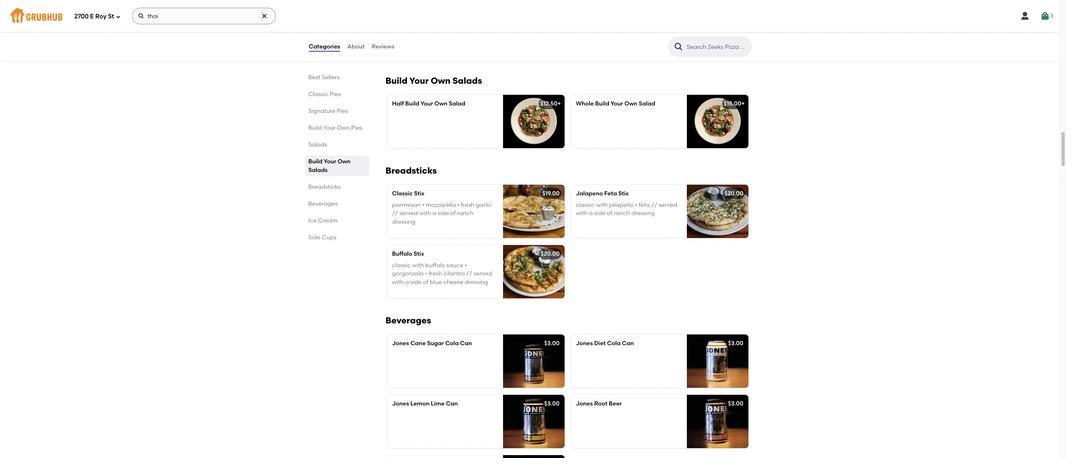 Task type: locate. For each thing, give the bounding box(es) containing it.
1 + from the left
[[558, 100, 561, 107]]

fresh inside classic with buffalo sauce  • gorgonzola  •  fresh cilantro // served with a side of blue cheese dressing
[[429, 270, 443, 277]]

reviews
[[372, 43, 395, 50]]

0 horizontal spatial of
[[423, 279, 429, 286]]

a down the "gorgonzola"
[[405, 279, 409, 286]]

salad for whole build your own salad
[[639, 100, 656, 107]]

classic stix image
[[503, 185, 565, 238]]

0 vertical spatial fresh
[[461, 202, 475, 209]]

1 vertical spatial served
[[400, 210, 418, 217]]

classic
[[576, 202, 595, 209], [392, 262, 411, 269]]

classic pies
[[309, 91, 341, 98]]

cola right diet
[[608, 340, 621, 347]]

0 vertical spatial beverages
[[309, 200, 338, 207]]

$3.00
[[545, 340, 560, 347], [729, 340, 744, 347], [545, 400, 560, 407], [729, 400, 744, 407]]

1 vertical spatial beverages
[[386, 315, 431, 326]]

can
[[460, 340, 472, 347], [622, 340, 634, 347], [446, 400, 458, 407]]

dressing inside "parmesan •  mozzarella • fresh garlic // served with a side of ranch dressing"
[[392, 218, 416, 225]]

jones root beer image
[[687, 395, 749, 448]]

classic inside classic with jalapeño  •  feta // served with a side of ranch dressing
[[576, 202, 595, 209]]

0 horizontal spatial a
[[405, 279, 409, 286]]

classic inside classic with buffalo sauce  • gorgonzola  •  fresh cilantro // served with a side of blue cheese dressing
[[392, 262, 411, 269]]

$3.00 for jones root beer
[[729, 400, 744, 407]]

pies for signature pies
[[337, 108, 348, 115]]

your up half build your own salad
[[410, 75, 429, 86]]

side down the "gorgonzola"
[[411, 279, 422, 286]]

served down parmesan
[[400, 210, 418, 217]]

1 horizontal spatial $20.00
[[725, 190, 744, 197]]

0 vertical spatial served
[[659, 202, 678, 209]]

breadsticks
[[386, 165, 437, 176], [309, 184, 341, 191]]

root
[[595, 400, 608, 407]]

1 horizontal spatial ranch
[[614, 210, 630, 217]]

a down jalapeno
[[589, 210, 593, 217]]

1 vertical spatial $20.00
[[541, 250, 560, 257]]

beer
[[609, 400, 622, 407]]

jones left cane
[[392, 340, 409, 347]]

jones for jones diet cola can
[[576, 340, 593, 347]]

of left blue
[[423, 279, 429, 286]]

can right 'lime'
[[446, 400, 458, 407]]

1 salad from the left
[[449, 100, 466, 107]]

1 horizontal spatial side
[[438, 210, 449, 217]]

served right cilantro at bottom left
[[474, 270, 493, 277]]

svg image
[[1021, 11, 1031, 21], [1041, 11, 1051, 21], [261, 13, 268, 19], [116, 14, 121, 19]]

1 horizontal spatial a
[[433, 210, 436, 217]]

served
[[659, 202, 678, 209], [400, 210, 418, 217], [474, 270, 493, 277]]

1 horizontal spatial salad
[[639, 100, 656, 107]]

fresh
[[461, 202, 475, 209], [429, 270, 443, 277]]

0 horizontal spatial ranch
[[457, 210, 474, 217]]

classic up parmesan
[[392, 190, 413, 197]]

diet
[[595, 340, 606, 347]]

1 horizontal spatial cola
[[608, 340, 621, 347]]

your
[[410, 75, 429, 86], [421, 100, 433, 107], [611, 100, 623, 107], [324, 124, 336, 131], [324, 158, 336, 165]]

2 horizontal spatial a
[[589, 210, 593, 217]]

ice cream
[[309, 217, 338, 224]]

classic with jalapeño  •  feta // served with a side of ranch dressing
[[576, 202, 678, 217]]

breadsticks inside tab
[[309, 184, 341, 191]]

// inside "parmesan •  mozzarella • fresh garlic // served with a side of ranch dressing"
[[392, 210, 398, 217]]

// right cilantro at bottom left
[[467, 270, 473, 277]]

1 horizontal spatial +
[[742, 100, 745, 107]]

half build your own salad image
[[503, 95, 565, 148]]

salads
[[453, 75, 482, 86], [309, 141, 327, 148], [309, 167, 328, 174]]

1 ranch from the left
[[457, 210, 474, 217]]

0 vertical spatial dressing
[[632, 210, 655, 217]]

fresh down buffalo
[[429, 270, 443, 277]]

side down mozzarella on the left top of the page
[[438, 210, 449, 217]]

dressing
[[632, 210, 655, 217], [392, 218, 416, 225], [465, 279, 488, 286]]

2 horizontal spatial dressing
[[632, 210, 655, 217]]

beverages tab
[[309, 200, 366, 208]]

served right the feta
[[659, 202, 678, 209]]

whole
[[576, 100, 594, 107]]

classic down jalapeno
[[576, 202, 595, 209]]

your inside build your own salads
[[324, 158, 336, 165]]

1 horizontal spatial served
[[474, 270, 493, 277]]

0 horizontal spatial classic
[[392, 262, 411, 269]]

3
[[1051, 12, 1054, 19]]

$19.00
[[543, 190, 560, 197]]

$20.00
[[725, 190, 744, 197], [541, 250, 560, 257]]

1 vertical spatial //
[[392, 210, 398, 217]]

2 ranch from the left
[[614, 210, 630, 217]]

classic for classic stix
[[392, 190, 413, 197]]

of inside "parmesan •  mozzarella • fresh garlic // served with a side of ranch dressing"
[[451, 210, 456, 217]]

signature
[[309, 108, 336, 115]]

a down mozzarella on the left top of the page
[[433, 210, 436, 217]]

classic up the "gorgonzola"
[[392, 262, 411, 269]]

jones left root
[[576, 400, 593, 407]]

build right half
[[405, 100, 420, 107]]

breadsticks up beverages tab
[[309, 184, 341, 191]]

2 vertical spatial dressing
[[465, 279, 488, 286]]

0 vertical spatial salads
[[453, 75, 482, 86]]

1 horizontal spatial classic
[[576, 202, 595, 209]]

0 horizontal spatial side
[[411, 279, 422, 286]]

beverages
[[309, 200, 338, 207], [386, 315, 431, 326]]

ranch
[[457, 210, 474, 217], [614, 210, 630, 217]]

pies down "classic pies" tab
[[337, 108, 348, 115]]

stix for $19.00
[[414, 190, 425, 197]]

0 horizontal spatial +
[[558, 100, 561, 107]]

with
[[597, 202, 608, 209], [420, 210, 431, 217], [576, 210, 588, 217], [413, 262, 424, 269], [392, 279, 404, 286]]

// inside classic with jalapeño  •  feta // served with a side of ranch dressing
[[652, 202, 658, 209]]

build your own salads
[[386, 75, 482, 86], [309, 158, 351, 174]]

e
[[90, 13, 94, 20]]

salads tab
[[309, 140, 366, 149]]

stix right buffalo
[[414, 250, 424, 257]]

0 horizontal spatial salad
[[449, 100, 466, 107]]

1 horizontal spatial fresh
[[461, 202, 475, 209]]

classic stix
[[392, 190, 425, 197]]

jones left diet
[[576, 340, 593, 347]]

0 horizontal spatial cola
[[446, 340, 459, 347]]

roy
[[95, 13, 107, 20]]

categories
[[309, 43, 340, 50]]

build your own salads down salads tab
[[309, 158, 351, 174]]

1 horizontal spatial classic
[[392, 190, 413, 197]]

pies
[[330, 91, 341, 98], [337, 108, 348, 115], [351, 124, 363, 131]]

can for jones lemon lime can
[[446, 400, 458, 407]]

st
[[108, 13, 114, 20]]

classic for classic pies
[[309, 91, 329, 98]]

$20.00 for classic with buffalo sauce  • gorgonzola  •  fresh cilantro // served with a side of blue cheese dressing
[[541, 250, 560, 257]]

+
[[558, 100, 561, 107], [742, 100, 745, 107]]

fresh left garlic
[[461, 202, 475, 209]]

jalapeño
[[610, 202, 634, 209]]

0 horizontal spatial served
[[400, 210, 418, 217]]

cola
[[446, 340, 459, 347], [608, 340, 621, 347]]

0 horizontal spatial can
[[446, 400, 458, 407]]

• right mozzarella on the left top of the page
[[458, 202, 460, 209]]

of inside classic with buffalo sauce  • gorgonzola  •  fresh cilantro // served with a side of blue cheese dressing
[[423, 279, 429, 286]]

pies up salads tab
[[351, 124, 363, 131]]

0 horizontal spatial classic
[[309, 91, 329, 98]]

with down the "gorgonzola"
[[392, 279, 404, 286]]

0 vertical spatial breadsticks
[[386, 165, 437, 176]]

+ for $15.00
[[742, 100, 745, 107]]

side down jalapeno feta stix
[[594, 210, 606, 217]]

build down signature
[[309, 124, 322, 131]]

can right sugar
[[460, 340, 472, 347]]

search icon image
[[674, 42, 684, 52]]

1 vertical spatial classic
[[392, 262, 411, 269]]

stix for $20.00
[[414, 250, 424, 257]]

about
[[347, 43, 365, 50]]

a inside classic with buffalo sauce  • gorgonzola  •  fresh cilantro // served with a side of blue cheese dressing
[[405, 279, 409, 286]]

1 vertical spatial dressing
[[392, 218, 416, 225]]

build right whole
[[596, 100, 610, 107]]

of down "jalapeño"
[[607, 210, 613, 217]]

3 button
[[1041, 9, 1054, 23]]

1 horizontal spatial of
[[451, 210, 456, 217]]

0 horizontal spatial breadsticks
[[309, 184, 341, 191]]

0 vertical spatial //
[[652, 202, 658, 209]]

0 horizontal spatial beverages
[[309, 200, 338, 207]]

0 vertical spatial $20.00
[[725, 190, 744, 197]]

2 horizontal spatial served
[[659, 202, 678, 209]]

classic for classic with buffalo sauce  • gorgonzola  •  fresh cilantro // served with a side of blue cheese dressing
[[392, 262, 411, 269]]

build your own salads up half build your own salad
[[386, 75, 482, 86]]

jones left lemon
[[392, 400, 409, 407]]

1 vertical spatial build your own salads
[[309, 158, 351, 174]]

// down parmesan
[[392, 210, 398, 217]]

of
[[451, 210, 456, 217], [607, 210, 613, 217], [423, 279, 429, 286]]

classic up signature
[[309, 91, 329, 98]]

2 horizontal spatial can
[[622, 340, 634, 347]]

can right diet
[[622, 340, 634, 347]]

•
[[422, 202, 425, 209], [458, 202, 460, 209], [636, 202, 638, 209], [465, 262, 467, 269], [425, 270, 427, 277]]

1 horizontal spatial beverages
[[386, 315, 431, 326]]

18th green image
[[503, 5, 565, 59]]

side cups tab
[[309, 233, 366, 242]]

half build your own salad
[[392, 100, 466, 107]]

your down salads tab
[[324, 158, 336, 165]]

blue
[[430, 279, 442, 286]]

1 vertical spatial fresh
[[429, 270, 443, 277]]

classic inside tab
[[309, 91, 329, 98]]

0 horizontal spatial $20.00
[[541, 250, 560, 257]]

classic
[[309, 91, 329, 98], [392, 190, 413, 197]]

stix
[[414, 190, 425, 197], [619, 190, 629, 197], [414, 250, 424, 257]]

lime
[[431, 400, 445, 407]]

Search for food, convenience, alcohol... search field
[[132, 8, 276, 24]]

1 horizontal spatial //
[[467, 270, 473, 277]]

//
[[652, 202, 658, 209], [392, 210, 398, 217], [467, 270, 473, 277]]

2 vertical spatial //
[[467, 270, 473, 277]]

0 vertical spatial classic
[[576, 202, 595, 209]]

of down mozzarella on the left top of the page
[[451, 210, 456, 217]]

0 horizontal spatial fresh
[[429, 270, 443, 277]]

• inside classic with jalapeño  •  feta // served with a side of ranch dressing
[[636, 202, 638, 209]]

parmesan
[[392, 202, 421, 209]]

a
[[433, 210, 436, 217], [589, 210, 593, 217], [405, 279, 409, 286]]

with down jalapeno
[[576, 210, 588, 217]]

a inside "parmesan •  mozzarella • fresh garlic // served with a side of ranch dressing"
[[433, 210, 436, 217]]

best sellers tab
[[309, 73, 366, 82]]

// right the feta
[[652, 202, 658, 209]]

dressing down the feta
[[632, 210, 655, 217]]

a inside classic with jalapeño  •  feta // served with a side of ranch dressing
[[589, 210, 593, 217]]

0 horizontal spatial dressing
[[392, 218, 416, 225]]

0 vertical spatial classic
[[309, 91, 329, 98]]

1 horizontal spatial can
[[460, 340, 472, 347]]

2 horizontal spatial of
[[607, 210, 613, 217]]

2 horizontal spatial side
[[594, 210, 606, 217]]

own
[[431, 75, 451, 86], [435, 100, 448, 107], [625, 100, 638, 107], [337, 124, 350, 131], [338, 158, 351, 165]]

0 vertical spatial build your own salads
[[386, 75, 482, 86]]

ranch inside "parmesan •  mozzarella • fresh garlic // served with a side of ranch dressing"
[[457, 210, 474, 217]]

2 vertical spatial salads
[[309, 167, 328, 174]]

0 horizontal spatial build your own salads
[[309, 158, 351, 174]]

jones diet cola can
[[576, 340, 634, 347]]

breadsticks up classic stix on the left
[[386, 165, 437, 176]]

your down 'signature pies'
[[324, 124, 336, 131]]

0 horizontal spatial //
[[392, 210, 398, 217]]

classic for classic with jalapeño  •  feta // served with a side of ranch dressing
[[576, 202, 595, 209]]

1 vertical spatial pies
[[337, 108, 348, 115]]

stix up parmesan
[[414, 190, 425, 197]]

cola right sugar
[[446, 340, 459, 347]]

build your own salads tab
[[309, 157, 366, 175]]

jones cane sugar cola can image
[[503, 335, 565, 388]]

1 horizontal spatial dressing
[[465, 279, 488, 286]]

build down salads tab
[[309, 158, 323, 165]]

1 horizontal spatial breadsticks
[[386, 165, 437, 176]]

half
[[392, 100, 404, 107]]

1 cola from the left
[[446, 340, 459, 347]]

breadsticks tab
[[309, 183, 366, 191]]

build
[[386, 75, 408, 86], [405, 100, 420, 107], [596, 100, 610, 107], [309, 124, 322, 131], [309, 158, 323, 165]]

pies up signature pies tab
[[330, 91, 341, 98]]

pies for classic pies
[[330, 91, 341, 98]]

salad
[[449, 100, 466, 107], [639, 100, 656, 107]]

whole build your own salad image
[[687, 95, 749, 148]]

with down mozzarella on the left top of the page
[[420, 210, 431, 217]]

dressing down parmesan
[[392, 218, 416, 225]]

side
[[438, 210, 449, 217], [594, 210, 606, 217], [411, 279, 422, 286]]

$12.50 +
[[541, 100, 561, 107]]

2 vertical spatial served
[[474, 270, 493, 277]]

2 salad from the left
[[639, 100, 656, 107]]

2 + from the left
[[742, 100, 745, 107]]

with inside "parmesan •  mozzarella • fresh garlic // served with a side of ranch dressing"
[[420, 210, 431, 217]]

ice
[[309, 217, 317, 224]]

beverages up cane
[[386, 315, 431, 326]]

1 vertical spatial classic
[[392, 190, 413, 197]]

dressing right cheese
[[465, 279, 488, 286]]

$20.00 for classic with jalapeño  •  feta // served with a side of ranch dressing
[[725, 190, 744, 197]]

2 horizontal spatial //
[[652, 202, 658, 209]]

jones for jones root beer
[[576, 400, 593, 407]]

0 vertical spatial pies
[[330, 91, 341, 98]]

• left the feta
[[636, 202, 638, 209]]

beverages up ice cream
[[309, 200, 338, 207]]

jones
[[392, 340, 409, 347], [576, 340, 593, 347], [392, 400, 409, 407], [576, 400, 593, 407]]

1 vertical spatial breadsticks
[[309, 184, 341, 191]]



Task type: describe. For each thing, give the bounding box(es) containing it.
2 cola from the left
[[608, 340, 621, 347]]

side inside classic with buffalo sauce  • gorgonzola  •  fresh cilantro // served with a side of blue cheese dressing
[[411, 279, 422, 286]]

cane
[[411, 340, 426, 347]]

whole build your own salad
[[576, 100, 656, 107]]

side inside classic with jalapeño  •  feta // served with a side of ranch dressing
[[594, 210, 606, 217]]

$3.00 for jones lemon lime can
[[545, 400, 560, 407]]

sauce
[[447, 262, 464, 269]]

lemon
[[411, 400, 430, 407]]

dressing inside classic with jalapeño  •  feta // served with a side of ranch dressing
[[632, 210, 655, 217]]

• right the sauce at the left of the page
[[465, 262, 467, 269]]

jones lemon lime can image
[[503, 395, 565, 448]]

classic pies tab
[[309, 90, 366, 99]]

jones for jones cane sugar cola can
[[392, 340, 409, 347]]

2700 e roy st
[[74, 13, 114, 20]]

build your own pies
[[309, 124, 363, 131]]

boxed water image
[[503, 455, 565, 458]]

beverages inside beverages tab
[[309, 200, 338, 207]]

2700
[[74, 13, 89, 20]]

build inside build your own salads
[[309, 158, 323, 165]]

1 horizontal spatial build your own salads
[[386, 75, 482, 86]]

best sellers
[[309, 74, 340, 81]]

buffalo
[[426, 262, 445, 269]]

mozzarella
[[426, 202, 456, 209]]

garlic
[[476, 202, 492, 209]]

salads inside build your own salads
[[309, 167, 328, 174]]

jalapeno
[[576, 190, 603, 197]]

your right half
[[421, 100, 433, 107]]

jones lemon lime can
[[392, 400, 458, 407]]

salad for half build your own salad
[[449, 100, 466, 107]]

jalapeno feta stix image
[[687, 185, 749, 238]]

fresh inside "parmesan •  mozzarella • fresh garlic // served with a side of ranch dressing"
[[461, 202, 475, 209]]

stix up "jalapeño"
[[619, 190, 629, 197]]

gorgonzola
[[392, 270, 424, 277]]

svg image inside 3 button
[[1041, 11, 1051, 21]]

Search Zeeks Pizza Capitol Hill search field
[[686, 43, 749, 51]]

jones diet cola can image
[[687, 335, 749, 388]]

reviews button
[[371, 32, 395, 62]]

signature pies
[[309, 108, 348, 115]]

$15.00
[[724, 100, 742, 107]]

feta
[[605, 190, 617, 197]]

your right whole
[[611, 100, 623, 107]]

build up half
[[386, 75, 408, 86]]

served inside classic with jalapeño  •  feta // served with a side of ranch dressing
[[659, 202, 678, 209]]

jalapeno feta stix
[[576, 190, 629, 197]]

jones cane sugar cola can
[[392, 340, 472, 347]]

// inside classic with buffalo sauce  • gorgonzola  •  fresh cilantro // served with a side of blue cheese dressing
[[467, 270, 473, 277]]

1 vertical spatial salads
[[309, 141, 327, 148]]

served inside classic with buffalo sauce  • gorgonzola  •  fresh cilantro // served with a side of blue cheese dressing
[[474, 270, 493, 277]]

side
[[309, 234, 321, 241]]

ice cream tab
[[309, 216, 366, 225]]

• down buffalo
[[425, 270, 427, 277]]

$15.00 +
[[724, 100, 745, 107]]

jones for jones lemon lime can
[[392, 400, 409, 407]]

build your own salads inside tab
[[309, 158, 351, 174]]

cheese
[[444, 279, 464, 286]]

served inside "parmesan •  mozzarella • fresh garlic // served with a side of ranch dressing"
[[400, 210, 418, 217]]

sellers
[[322, 74, 340, 81]]

main navigation navigation
[[0, 0, 1061, 32]]

side inside "parmesan •  mozzarella • fresh garlic // served with a side of ranch dressing"
[[438, 210, 449, 217]]

classic with buffalo sauce  • gorgonzola  •  fresh cilantro // served with a side of blue cheese dressing
[[392, 262, 493, 286]]

of inside classic with jalapeño  •  feta // served with a side of ranch dressing
[[607, 210, 613, 217]]

$3.00 for jones diet cola can
[[729, 340, 744, 347]]

parmesan •  mozzarella • fresh garlic // served with a side of ranch dressing
[[392, 202, 492, 225]]

jones root beer
[[576, 400, 622, 407]]

with up the "gorgonzola"
[[413, 262, 424, 269]]

can for jones diet cola can
[[622, 340, 634, 347]]

with down jalapeno feta stix
[[597, 202, 608, 209]]

+ for $12.50
[[558, 100, 561, 107]]

dressing inside classic with buffalo sauce  • gorgonzola  •  fresh cilantro // served with a side of blue cheese dressing
[[465, 279, 488, 286]]

sugar
[[427, 340, 444, 347]]

best
[[309, 74, 321, 81]]

cilantro
[[444, 270, 465, 277]]

cream
[[318, 217, 338, 224]]

ranch inside classic with jalapeño  •  feta // served with a side of ranch dressing
[[614, 210, 630, 217]]

2 vertical spatial pies
[[351, 124, 363, 131]]

• right parmesan
[[422, 202, 425, 209]]

svg image
[[138, 13, 145, 19]]

$3.00 for jones cane sugar cola can
[[545, 340, 560, 347]]

$12.50
[[541, 100, 558, 107]]

buffalo stix
[[392, 250, 424, 257]]

categories button
[[309, 32, 341, 62]]

cups
[[322, 234, 337, 241]]

feta
[[639, 202, 650, 209]]

about button
[[347, 32, 365, 62]]

buffalo
[[392, 250, 413, 257]]

build your own pies tab
[[309, 124, 366, 132]]

buffalo stix image
[[503, 245, 565, 298]]

signature pies tab
[[309, 107, 366, 115]]

side cups
[[309, 234, 337, 241]]



Task type: vqa. For each thing, say whether or not it's contained in the screenshot.
favorite
no



